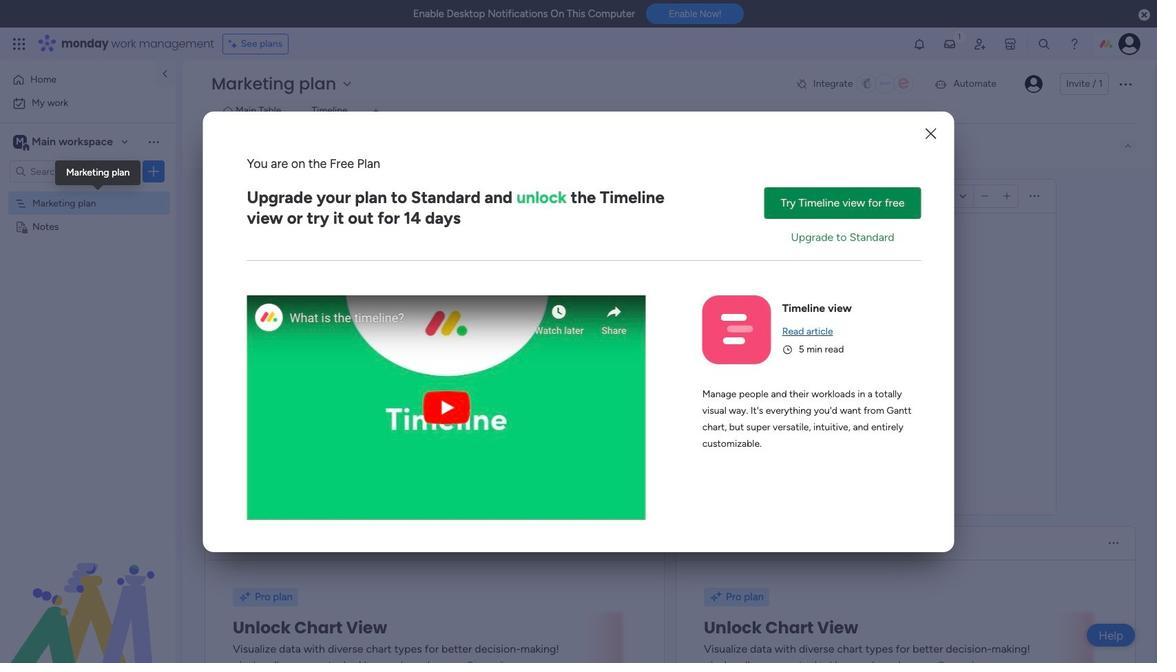 Task type: vqa. For each thing, say whether or not it's contained in the screenshot.
Filter dashboard by text search box
no



Task type: describe. For each thing, give the bounding box(es) containing it.
collapse image
[[1123, 141, 1135, 152]]

private board image
[[14, 220, 28, 233]]

help image
[[1068, 37, 1082, 51]]

0 vertical spatial option
[[8, 69, 147, 91]]

0 vertical spatial kendall parks image
[[1119, 33, 1141, 55]]

monday marketplace image
[[1004, 37, 1018, 51]]

more dots image
[[1030, 191, 1040, 202]]

select product image
[[12, 37, 26, 51]]

0 horizontal spatial kendall parks image
[[1026, 75, 1043, 93]]

see plans image
[[229, 37, 241, 52]]

v2 plus image
[[1004, 191, 1011, 202]]

v2 minus image
[[982, 191, 989, 202]]

search everything image
[[1038, 37, 1052, 51]]



Task type: locate. For each thing, give the bounding box(es) containing it.
tab list
[[209, 101, 1137, 123]]

invite members image
[[974, 37, 988, 51]]

lottie animation image
[[0, 525, 176, 664]]

kendall parks image down search everything icon
[[1026, 75, 1043, 93]]

notifications image
[[913, 37, 927, 51]]

1 image
[[954, 28, 966, 44]]

1 horizontal spatial kendall parks image
[[1119, 33, 1141, 55]]

lottie animation element
[[0, 525, 176, 664]]

kendall parks image down dapulse close 'icon'
[[1119, 33, 1141, 55]]

2 vertical spatial option
[[0, 191, 176, 193]]

list box
[[0, 189, 176, 424]]

main content
[[183, 168, 1158, 664]]

1 vertical spatial kendall parks image
[[1026, 75, 1043, 93]]

more dots image
[[1110, 539, 1119, 549]]

dapulse close image
[[1139, 8, 1151, 22]]

option
[[8, 69, 147, 91], [8, 92, 167, 114], [0, 191, 176, 193]]

kendall parks image
[[1119, 33, 1141, 55], [1026, 75, 1043, 93]]

workspace image
[[13, 134, 27, 150]]

chart click to edit element
[[696, 534, 740, 553]]

Search in workspace field
[[29, 164, 115, 180]]

payments.pricing.features.titles.timeline image
[[721, 314, 753, 345]]

add view image
[[373, 106, 379, 117]]

update feed image
[[944, 37, 957, 51]]

workspace selection element
[[13, 134, 115, 152]]

1 vertical spatial option
[[8, 92, 167, 114]]

None field
[[225, 187, 391, 205], [225, 535, 268, 553], [225, 187, 391, 205], [225, 535, 268, 553]]

tab
[[365, 101, 387, 123]]



